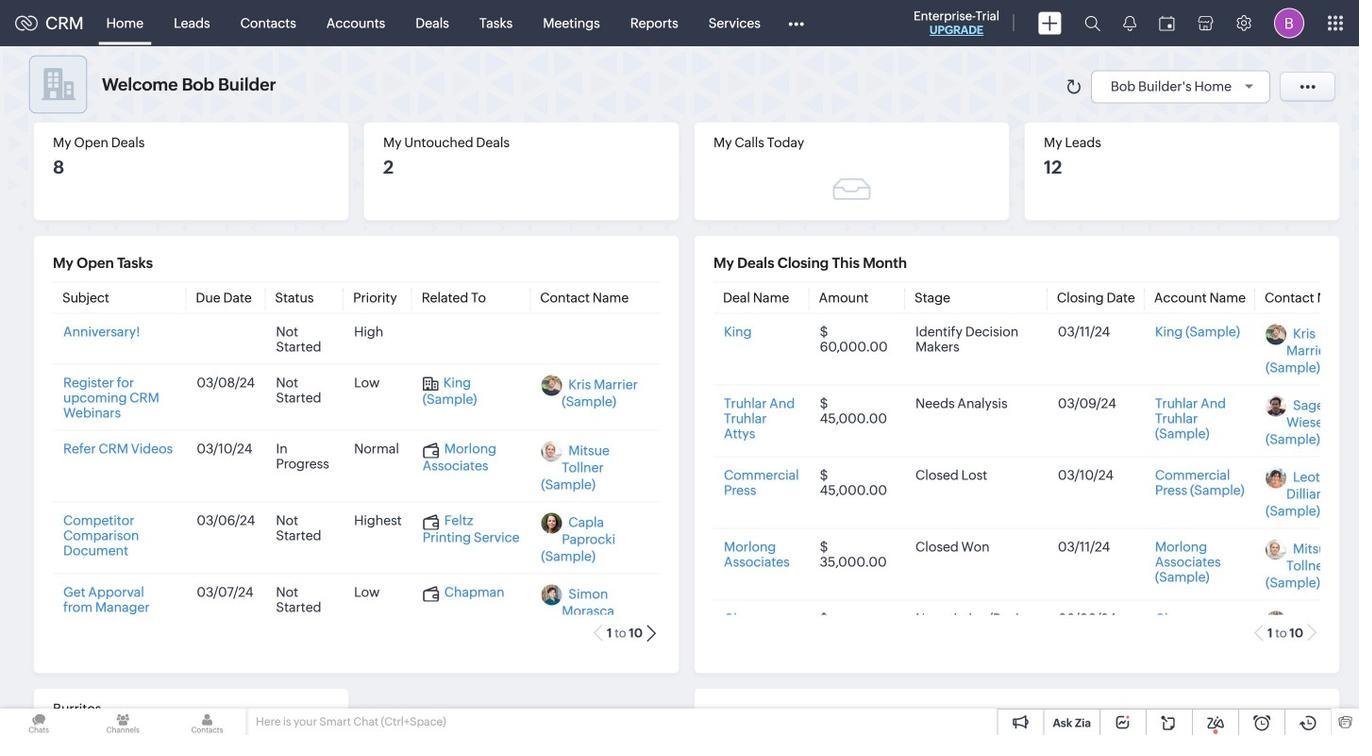 Task type: locate. For each thing, give the bounding box(es) containing it.
create menu image
[[1039, 12, 1062, 34]]

logo image
[[15, 16, 38, 31]]

profile element
[[1263, 0, 1316, 46]]

channels image
[[84, 709, 162, 735]]

search element
[[1073, 0, 1112, 46]]

contacts image
[[168, 709, 246, 735]]



Task type: describe. For each thing, give the bounding box(es) containing it.
chats image
[[0, 709, 78, 735]]

signals element
[[1112, 0, 1148, 46]]

create menu element
[[1027, 0, 1073, 46]]

search image
[[1085, 15, 1101, 31]]

Other Modules field
[[776, 8, 817, 38]]

signals image
[[1123, 15, 1137, 31]]

profile image
[[1275, 8, 1305, 38]]

calendar image
[[1159, 16, 1175, 31]]



Task type: vqa. For each thing, say whether or not it's contained in the screenshot.
Contacts IMAGE
yes



